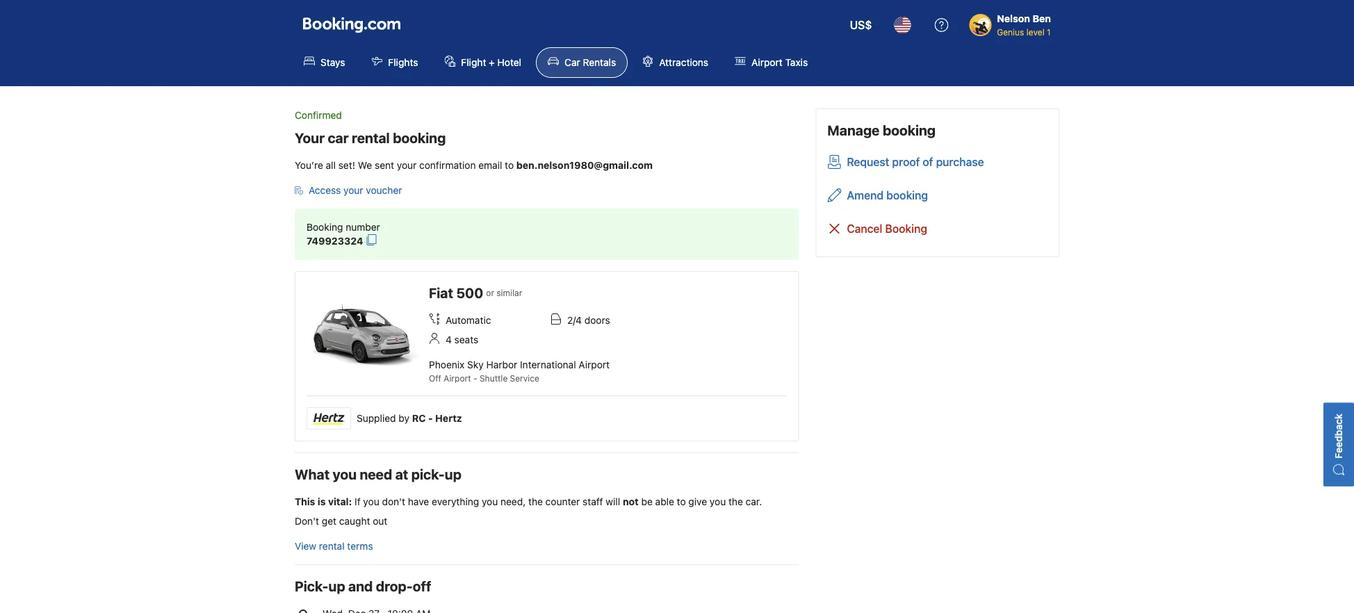 Task type: vqa. For each thing, say whether or not it's contained in the screenshot.
the rightmost up
yes



Task type: describe. For each thing, give the bounding box(es) containing it.
email
[[478, 160, 502, 171]]

0 vertical spatial up
[[445, 466, 461, 482]]

nelson
[[997, 13, 1030, 24]]

ben
[[1033, 13, 1051, 24]]

1
[[1047, 27, 1051, 37]]

by
[[399, 413, 409, 424]]

supplied
[[357, 413, 396, 424]]

your car rental booking
[[295, 129, 446, 146]]

international
[[520, 359, 576, 370]]

1 horizontal spatial to
[[677, 496, 686, 507]]

1 the from the left
[[528, 496, 543, 507]]

or
[[486, 288, 494, 297]]

500
[[456, 284, 483, 301]]

you left need,
[[482, 496, 498, 507]]

you're
[[295, 160, 323, 171]]

view rental terms
[[295, 540, 373, 552]]

don't get caught out
[[295, 515, 387, 527]]

attractions link
[[631, 47, 720, 78]]

2/4
[[567, 315, 582, 326]]

+
[[489, 57, 495, 68]]

flight + hotel link
[[433, 47, 533, 78]]

everything
[[432, 496, 479, 507]]

access your voucher link
[[295, 178, 804, 197]]

airport taxis link
[[723, 47, 820, 78]]

of
[[923, 155, 933, 169]]

flight + hotel
[[461, 57, 521, 68]]

skip to main content element
[[0, 0, 1354, 86]]

taxis
[[785, 57, 808, 68]]

voucher
[[366, 185, 402, 196]]

749923324
[[307, 235, 363, 247]]

hertz
[[435, 413, 462, 424]]

car
[[564, 57, 580, 68]]

doors
[[584, 315, 610, 326]]

sky
[[467, 359, 484, 370]]

access your voucher
[[309, 185, 402, 196]]

request proof of purchase
[[847, 155, 984, 169]]

is
[[318, 496, 326, 507]]

confirmed status
[[295, 108, 799, 122]]

cancel booking
[[847, 222, 927, 235]]

you right give
[[710, 496, 726, 507]]

request proof of purchase button
[[819, 145, 992, 179]]

car
[[328, 129, 349, 146]]

stays
[[320, 57, 345, 68]]

number
[[346, 221, 380, 233]]

1 vertical spatial up
[[328, 578, 345, 594]]

confirmed
[[295, 109, 342, 121]]

1 horizontal spatial rental
[[352, 129, 390, 146]]

get
[[322, 515, 336, 527]]

airport taxis
[[751, 57, 808, 68]]

need,
[[500, 496, 526, 507]]

stays link
[[292, 47, 357, 78]]

vital:
[[328, 496, 352, 507]]

flights link
[[360, 47, 430, 78]]

if
[[355, 496, 360, 507]]

service
[[510, 373, 539, 383]]

hotel
[[497, 57, 521, 68]]

car.
[[746, 496, 762, 507]]

fiat 500 or similar
[[429, 284, 522, 301]]

us$ button
[[841, 8, 880, 42]]

we
[[358, 160, 372, 171]]

0 horizontal spatial airport
[[444, 373, 471, 383]]

what you need at pick-up
[[295, 466, 461, 482]]

4 seats
[[446, 334, 478, 345]]

off
[[429, 373, 441, 383]]

off
[[413, 578, 431, 594]]

access
[[309, 185, 341, 196]]

pick-
[[411, 466, 445, 482]]

0 horizontal spatial your
[[343, 185, 363, 196]]

feedback button
[[1323, 403, 1354, 486]]

ben.nelson1980@gmail.com
[[516, 160, 653, 171]]

0 horizontal spatial -
[[428, 413, 433, 424]]

phoenix
[[429, 359, 465, 370]]

out
[[373, 515, 387, 527]]

don't
[[295, 515, 319, 527]]

booking for manage booking
[[883, 122, 936, 138]]

1 horizontal spatial your
[[397, 160, 417, 171]]

flight
[[461, 57, 486, 68]]

confirmation
[[419, 160, 476, 171]]

airport inside skip to main content element
[[751, 57, 783, 68]]

amend booking link
[[819, 179, 936, 212]]

car rentals link
[[536, 47, 628, 78]]

cancel
[[847, 222, 882, 235]]

your
[[295, 129, 325, 146]]

product listing group
[[295, 271, 799, 441]]

you right if
[[363, 496, 379, 507]]



Task type: locate. For each thing, give the bounding box(es) containing it.
the right need,
[[528, 496, 543, 507]]

drop-
[[376, 578, 413, 594]]

pick-
[[295, 578, 328, 594]]

cancel booking link
[[819, 212, 936, 245]]

amend booking
[[847, 189, 928, 202]]

fiat 500 image
[[307, 296, 418, 371]]

counter
[[545, 496, 580, 507]]

manage booking
[[827, 122, 936, 138]]

rental up we
[[352, 129, 390, 146]]

the
[[528, 496, 543, 507], [728, 496, 743, 507]]

to right 'email' at left
[[505, 160, 514, 171]]

to
[[505, 160, 514, 171], [677, 496, 686, 507]]

- right rc at bottom left
[[428, 413, 433, 424]]

rental down the get
[[319, 540, 345, 552]]

1 vertical spatial airport
[[579, 359, 610, 370]]

seats
[[454, 334, 478, 345]]

the left 'car.'
[[728, 496, 743, 507]]

up left and
[[328, 578, 345, 594]]

this is vital: if you don't have everything you need, the counter staff will not be able to give you the car.
[[295, 496, 762, 507]]

booking down amend booking
[[885, 222, 927, 235]]

4
[[446, 334, 452, 345]]

0 vertical spatial rental
[[352, 129, 390, 146]]

your
[[397, 160, 417, 171], [343, 185, 363, 196]]

staff
[[583, 496, 603, 507]]

2 the from the left
[[728, 496, 743, 507]]

proof
[[892, 155, 920, 169]]

0 horizontal spatial to
[[505, 160, 514, 171]]

what
[[295, 466, 330, 482]]

have
[[408, 496, 429, 507]]

will
[[606, 496, 620, 507]]

all
[[326, 160, 336, 171]]

booking down proof
[[886, 189, 928, 202]]

airport down doors
[[579, 359, 610, 370]]

phoenix sky harbor international airport off airport - shuttle service
[[429, 359, 610, 383]]

2 horizontal spatial airport
[[751, 57, 783, 68]]

harbor
[[486, 359, 517, 370]]

rc - hertz image
[[307, 408, 350, 429]]

booking for amend booking
[[886, 189, 928, 202]]

1 horizontal spatial airport
[[579, 359, 610, 370]]

airport down phoenix
[[444, 373, 471, 383]]

booking up confirmation
[[393, 129, 446, 146]]

airport left the taxis at top right
[[751, 57, 783, 68]]

booking number
[[307, 221, 380, 233]]

0 vertical spatial -
[[473, 373, 477, 383]]

1 horizontal spatial up
[[445, 466, 461, 482]]

0 vertical spatial airport
[[751, 57, 783, 68]]

nelson ben genius level 1
[[997, 13, 1051, 37]]

airport
[[751, 57, 783, 68], [579, 359, 610, 370], [444, 373, 471, 383]]

2/4 doors
[[567, 315, 610, 326]]

this
[[295, 496, 315, 507]]

booking
[[307, 221, 343, 233], [885, 222, 927, 235]]

you're all set! we sent your confirmation email to ben.nelson1980@gmail.com
[[295, 160, 653, 171]]

booking up proof
[[883, 122, 936, 138]]

you
[[333, 466, 357, 482], [363, 496, 379, 507], [482, 496, 498, 507], [710, 496, 726, 507]]

amend
[[847, 189, 884, 202]]

and
[[348, 578, 373, 594]]

booking
[[883, 122, 936, 138], [393, 129, 446, 146], [886, 189, 928, 202]]

1 vertical spatial your
[[343, 185, 363, 196]]

- inside phoenix sky harbor international airport off airport - shuttle service
[[473, 373, 477, 383]]

us$
[[850, 18, 872, 32]]

1 vertical spatial rental
[[319, 540, 345, 552]]

rc
[[412, 413, 426, 424]]

automatic
[[446, 315, 491, 326]]

you up vital: in the bottom left of the page
[[333, 466, 357, 482]]

feedback
[[1333, 414, 1344, 459]]

request
[[847, 155, 889, 169]]

0 horizontal spatial the
[[528, 496, 543, 507]]

rentals
[[583, 57, 616, 68]]

attractions
[[659, 57, 708, 68]]

similar
[[497, 288, 522, 297]]

sent
[[375, 160, 394, 171]]

genius
[[997, 27, 1024, 37]]

supplied by rc - hertz
[[357, 413, 462, 424]]

up up everything
[[445, 466, 461, 482]]

not
[[623, 496, 639, 507]]

caught
[[339, 515, 370, 527]]

shuttle
[[480, 373, 508, 383]]

fiat
[[429, 284, 453, 301]]

booking up 749923324
[[307, 221, 343, 233]]

1 vertical spatial to
[[677, 496, 686, 507]]

rental
[[352, 129, 390, 146], [319, 540, 345, 552]]

1 horizontal spatial -
[[473, 373, 477, 383]]

0 vertical spatial your
[[397, 160, 417, 171]]

view rental terms button
[[295, 539, 799, 553]]

0 horizontal spatial rental
[[319, 540, 345, 552]]

your right sent
[[397, 160, 417, 171]]

terms
[[347, 540, 373, 552]]

2 vertical spatial airport
[[444, 373, 471, 383]]

give
[[688, 496, 707, 507]]

flights
[[388, 57, 418, 68]]

1 vertical spatial -
[[428, 413, 433, 424]]

able
[[655, 496, 674, 507]]

- down sky
[[473, 373, 477, 383]]

1 horizontal spatial booking
[[885, 222, 927, 235]]

your down the set!
[[343, 185, 363, 196]]

rental inside view rental terms button
[[319, 540, 345, 552]]

1 horizontal spatial the
[[728, 496, 743, 507]]

to left give
[[677, 496, 686, 507]]

don't
[[382, 496, 405, 507]]

set!
[[338, 160, 355, 171]]

manage
[[827, 122, 880, 138]]

level
[[1026, 27, 1044, 37]]

view
[[295, 540, 316, 552]]

0 horizontal spatial booking
[[307, 221, 343, 233]]

car rentals
[[564, 57, 616, 68]]

0 horizontal spatial up
[[328, 578, 345, 594]]

be
[[641, 496, 653, 507]]

0 vertical spatial to
[[505, 160, 514, 171]]

up
[[445, 466, 461, 482], [328, 578, 345, 594]]



